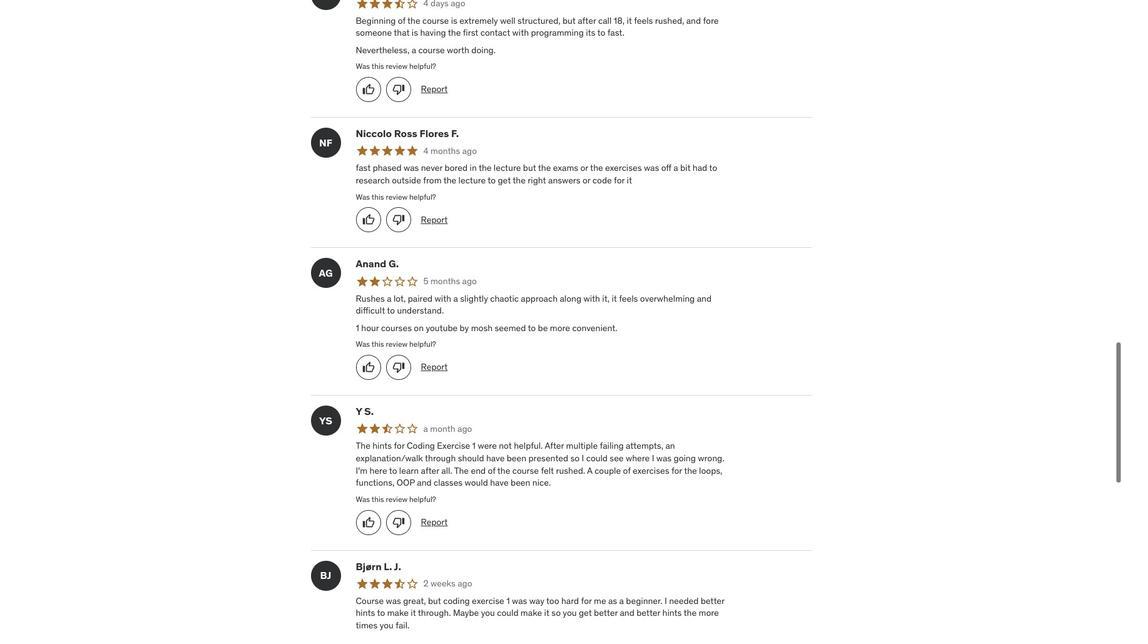 Task type: vqa. For each thing, say whether or not it's contained in the screenshot.
a inside Course was great, but coding exercise 1 was way too hard for me as a beginner. I needed better hints to make it through. Maybe you could make it so you get better and better hints the more times you fail.
yes



Task type: locate. For each thing, give the bounding box(es) containing it.
3 helpful? from the top
[[409, 340, 436, 349]]

a right as at the right bottom of the page
[[619, 595, 624, 606]]

report for g.
[[421, 361, 448, 373]]

but inside fast phased was never bored in the lecture but the exams or the exercises was off a bit had to research outside from the lecture to get the right answers or code for it
[[523, 162, 536, 174]]

1 horizontal spatial but
[[523, 162, 536, 174]]

3 report from the top
[[421, 361, 448, 373]]

it,
[[602, 293, 610, 304]]

fast
[[356, 162, 371, 174]]

attempts,
[[626, 440, 664, 452]]

hints
[[373, 440, 392, 452], [356, 607, 375, 619], [663, 607, 682, 619]]

mark as unhelpful image
[[392, 214, 405, 226]]

0 horizontal spatial is
[[412, 27, 418, 38]]

0 horizontal spatial with
[[435, 293, 451, 304]]

2 horizontal spatial 1
[[507, 595, 510, 606]]

better
[[701, 595, 725, 606], [594, 607, 618, 619], [637, 607, 661, 619]]

so inside the hints for coding exercise 1 were not helpful.  after multiple failing attempts, an explanation/walk through should have been presented so i could see where i was going wrong. i'm here to learn after all.  the end of the course felt rushed.  a couple of exercises for the loops, functions, oop and classes would have been nice.
[[571, 453, 580, 464]]

was down nevertheless, on the left top of page
[[356, 62, 370, 71]]

to right its
[[598, 27, 606, 38]]

g.
[[389, 258, 399, 270]]

3 this from the top
[[372, 340, 384, 349]]

mark as helpful image for y s.
[[362, 516, 375, 529]]

4 helpful? from the top
[[409, 494, 436, 504]]

been left 'nice.'
[[511, 477, 531, 488]]

was this review helpful? for ross
[[356, 192, 436, 201]]

2 horizontal spatial better
[[701, 595, 725, 606]]

feels right 18,
[[634, 15, 653, 26]]

1 vertical spatial after
[[421, 465, 439, 476]]

2 this from the top
[[372, 192, 384, 201]]

1 horizontal spatial could
[[586, 453, 608, 464]]

it right it,
[[612, 293, 617, 304]]

but inside beginning of the course is extremely well structured, but after call 18, it feels rushed, and fore someone that is having the first contact with programming its to fast. nevertheless, a course worth doing.
[[563, 15, 576, 26]]

review down courses
[[386, 340, 408, 349]]

report button down youtube
[[421, 361, 448, 374]]

as
[[608, 595, 617, 606]]

review
[[386, 62, 408, 71], [386, 192, 408, 201], [386, 340, 408, 349], [386, 494, 408, 504]]

so down too
[[552, 607, 561, 619]]

its
[[586, 27, 596, 38]]

after inside beginning of the course is extremely well structured, but after call 18, it feels rushed, and fore someone that is having the first contact with programming its to fast. nevertheless, a course worth doing.
[[578, 15, 596, 26]]

was for anand
[[356, 340, 370, 349]]

or left code
[[583, 175, 591, 186]]

0 vertical spatial is
[[451, 15, 458, 26]]

4 was from the top
[[356, 494, 370, 504]]

niccolo ross flores f.
[[356, 127, 459, 140]]

exercises inside fast phased was never bored in the lecture but the exams or the exercises was off a bit had to research outside from the lecture to get the right answers or code for it
[[605, 162, 642, 174]]

5 months ago
[[424, 275, 477, 287]]

it
[[627, 15, 632, 26], [627, 175, 632, 186], [612, 293, 617, 304], [411, 607, 416, 619], [544, 607, 550, 619]]

4 report from the top
[[421, 516, 448, 528]]

review down outside
[[386, 192, 408, 201]]

multiple
[[566, 440, 598, 452]]

2 mark as unhelpful image from the top
[[392, 361, 405, 374]]

1 review from the top
[[386, 62, 408, 71]]

1 horizontal spatial of
[[488, 465, 496, 476]]

was for niccolo
[[356, 192, 370, 201]]

0 horizontal spatial so
[[552, 607, 561, 619]]

after inside the hints for coding exercise 1 were not helpful.  after multiple failing attempts, an explanation/walk through should have been presented so i could see where i was going wrong. i'm here to learn after all.  the end of the course felt rushed.  a couple of exercises for the loops, functions, oop and classes would have been nice.
[[421, 465, 439, 476]]

0 horizontal spatial could
[[497, 607, 519, 619]]

1 horizontal spatial after
[[578, 15, 596, 26]]

1 horizontal spatial get
[[579, 607, 592, 619]]

1 horizontal spatial is
[[451, 15, 458, 26]]

ago up coding at the left of page
[[458, 578, 472, 589]]

and right oop
[[417, 477, 432, 488]]

mark as unhelpful image down courses
[[392, 361, 405, 374]]

mark as helpful image down hour at the bottom
[[362, 361, 375, 374]]

this
[[372, 62, 384, 71], [372, 192, 384, 201], [372, 340, 384, 349], [372, 494, 384, 504]]

was this review helpful? down oop
[[356, 494, 436, 504]]

0 horizontal spatial of
[[398, 15, 406, 26]]

have
[[486, 453, 505, 464], [490, 477, 509, 488]]

months
[[431, 145, 460, 156], [431, 275, 460, 287]]

structured,
[[518, 15, 561, 26]]

2 vertical spatial mark as unhelpful image
[[392, 516, 405, 529]]

or right exams on the top
[[581, 162, 588, 174]]

1 right "exercise"
[[507, 595, 510, 606]]

0 vertical spatial mark as unhelpful image
[[392, 83, 405, 96]]

was inside the hints for coding exercise 1 were not helpful.  after multiple failing attempts, an explanation/walk through should have been presented so i could see where i was going wrong. i'm here to learn after all.  the end of the course felt rushed.  a couple of exercises for the loops, functions, oop and classes would have been nice.
[[657, 453, 672, 464]]

going
[[674, 453, 696, 464]]

a inside course was great, but coding exercise 1 was way too hard for me as a beginner. i needed better hints to make it through. maybe you could make it so you get better and better hints the more times you fail.
[[619, 595, 624, 606]]

of
[[398, 15, 406, 26], [488, 465, 496, 476], [623, 465, 631, 476]]

contact
[[481, 27, 510, 38]]

0 horizontal spatial more
[[550, 322, 570, 334]]

report down youtube
[[421, 361, 448, 373]]

1 vertical spatial the
[[454, 465, 469, 476]]

having
[[420, 27, 446, 38]]

3 was this review helpful? from the top
[[356, 340, 436, 349]]

1 vertical spatial more
[[699, 607, 719, 619]]

make
[[387, 607, 409, 619], [521, 607, 542, 619]]

it right 18,
[[627, 15, 632, 26]]

mark as unhelpful image down oop
[[392, 516, 405, 529]]

in
[[470, 162, 477, 174]]

a inside beginning of the course is extremely well structured, but after call 18, it feels rushed, and fore someone that is having the first contact with programming its to fast. nevertheless, a course worth doing.
[[412, 44, 416, 56]]

2 horizontal spatial but
[[563, 15, 576, 26]]

1 report button from the top
[[421, 84, 448, 96]]

better right 'needed' at right
[[701, 595, 725, 606]]

mark as helpful image for anand g.
[[362, 361, 375, 374]]

was this review helpful? down outside
[[356, 192, 436, 201]]

ago up slightly
[[462, 275, 477, 287]]

ago for y s.
[[458, 423, 472, 434]]

beginning
[[356, 15, 396, 26]]

to
[[598, 27, 606, 38], [709, 162, 717, 174], [488, 175, 496, 186], [387, 305, 395, 316], [528, 322, 536, 334], [389, 465, 397, 476], [377, 607, 385, 619]]

months right 5
[[431, 275, 460, 287]]

helpful?
[[409, 62, 436, 71], [409, 192, 436, 201], [409, 340, 436, 349], [409, 494, 436, 504]]

for left me
[[581, 595, 592, 606]]

2 report from the top
[[421, 214, 448, 225]]

but for after
[[563, 15, 576, 26]]

along
[[560, 293, 582, 304]]

the down going
[[684, 465, 697, 476]]

someone
[[356, 27, 392, 38]]

to right had
[[709, 162, 717, 174]]

for
[[614, 175, 625, 186], [394, 440, 405, 452], [672, 465, 682, 476], [581, 595, 592, 606]]

it inside beginning of the course is extremely well structured, but after call 18, it feels rushed, and fore someone that is having the first contact with programming its to fast. nevertheless, a course worth doing.
[[627, 15, 632, 26]]

or
[[581, 162, 588, 174], [583, 175, 591, 186]]

the down 'needed' at right
[[684, 607, 697, 619]]

hints up times
[[356, 607, 375, 619]]

4 review from the top
[[386, 494, 408, 504]]

report down classes
[[421, 516, 448, 528]]

i down multiple
[[582, 453, 584, 464]]

with left it,
[[584, 293, 600, 304]]

0 vertical spatial lecture
[[494, 162, 521, 174]]

exercises up code
[[605, 162, 642, 174]]

could up a
[[586, 453, 608, 464]]

could inside course was great, but coding exercise 1 was way too hard for me as a beginner. i needed better hints to make it through. maybe you could make it so you get better and better hints the more times you fail.
[[497, 607, 519, 619]]

3 mark as unhelpful image from the top
[[392, 516, 405, 529]]

but up programming in the top of the page
[[563, 15, 576, 26]]

1 horizontal spatial so
[[571, 453, 580, 464]]

i
[[582, 453, 584, 464], [652, 453, 654, 464], [665, 595, 667, 606]]

1 mark as helpful image from the top
[[362, 83, 375, 96]]

you left fail.
[[380, 620, 394, 631]]

to down explanation/walk
[[389, 465, 397, 476]]

the right all.
[[454, 465, 469, 476]]

report button
[[421, 84, 448, 96], [421, 214, 448, 226], [421, 361, 448, 374], [421, 516, 448, 529]]

report button for g.
[[421, 361, 448, 374]]

was down functions,
[[356, 494, 370, 504]]

right
[[528, 175, 546, 186]]

1 vertical spatial have
[[490, 477, 509, 488]]

report for ross
[[421, 214, 448, 225]]

report
[[421, 84, 448, 95], [421, 214, 448, 225], [421, 361, 448, 373], [421, 516, 448, 528]]

3 was from the top
[[356, 340, 370, 349]]

1 horizontal spatial i
[[652, 453, 654, 464]]

18,
[[614, 15, 625, 26]]

1 horizontal spatial more
[[699, 607, 719, 619]]

to left be
[[528, 322, 536, 334]]

hour
[[361, 322, 379, 334]]

exercises down where
[[633, 465, 670, 476]]

report button for ross
[[421, 214, 448, 226]]

0 vertical spatial could
[[586, 453, 608, 464]]

helpful? down having at left top
[[409, 62, 436, 71]]

had
[[693, 162, 708, 174]]

1 vertical spatial so
[[552, 607, 561, 619]]

0 horizontal spatial lecture
[[459, 175, 486, 186]]

nevertheless,
[[356, 44, 410, 56]]

1 horizontal spatial make
[[521, 607, 542, 619]]

outside
[[392, 175, 421, 186]]

0 horizontal spatial make
[[387, 607, 409, 619]]

overwhelming
[[640, 293, 695, 304]]

mark as unhelpful image for y s.
[[392, 516, 405, 529]]

2 vertical spatial 1
[[507, 595, 510, 606]]

exercises
[[605, 162, 642, 174], [633, 465, 670, 476]]

of up that on the left top
[[398, 15, 406, 26]]

4 mark as helpful image from the top
[[362, 516, 375, 529]]

3 review from the top
[[386, 340, 408, 349]]

but
[[563, 15, 576, 26], [523, 162, 536, 174], [428, 595, 441, 606]]

0 vertical spatial feels
[[634, 15, 653, 26]]

2 mark as helpful image from the top
[[362, 214, 375, 226]]

is left extremely
[[451, 15, 458, 26]]

the
[[356, 440, 371, 452], [454, 465, 469, 476]]

the right in
[[479, 162, 492, 174]]

1 vertical spatial been
[[511, 477, 531, 488]]

review down oop
[[386, 494, 408, 504]]

doing.
[[472, 44, 496, 56]]

presented
[[529, 453, 569, 464]]

this down hour at the bottom
[[372, 340, 384, 349]]

was down an
[[657, 453, 672, 464]]

after down through
[[421, 465, 439, 476]]

4 this from the top
[[372, 494, 384, 504]]

but up right
[[523, 162, 536, 174]]

i'm
[[356, 465, 368, 476]]

2 weeks ago
[[424, 578, 472, 589]]

course
[[356, 595, 384, 606]]

1 vertical spatial months
[[431, 275, 460, 287]]

ago for bjørn l. j.
[[458, 578, 472, 589]]

but up through. on the left of the page
[[428, 595, 441, 606]]

1 vertical spatial exercises
[[633, 465, 670, 476]]

so up rushed.
[[571, 453, 580, 464]]

too
[[546, 595, 559, 606]]

better down beginner.
[[637, 607, 661, 619]]

feels for overwhelming
[[619, 293, 638, 304]]

report up flores
[[421, 84, 448, 95]]

see
[[610, 453, 624, 464]]

maybe
[[453, 607, 479, 619]]

1 horizontal spatial 1
[[472, 440, 476, 452]]

months right '4' in the top left of the page
[[431, 145, 460, 156]]

more
[[550, 322, 570, 334], [699, 607, 719, 619]]

with down well
[[512, 27, 529, 38]]

1 vertical spatial feels
[[619, 293, 638, 304]]

the down bored
[[444, 175, 457, 186]]

could
[[586, 453, 608, 464], [497, 607, 519, 619]]

1 vertical spatial could
[[497, 607, 519, 619]]

0 vertical spatial more
[[550, 322, 570, 334]]

helpful? down oop
[[409, 494, 436, 504]]

of down see on the right bottom of the page
[[623, 465, 631, 476]]

to down course
[[377, 607, 385, 619]]

2 vertical spatial course
[[513, 465, 539, 476]]

ag
[[319, 267, 333, 279]]

1 horizontal spatial lecture
[[494, 162, 521, 174]]

been down not
[[507, 453, 527, 464]]

3 mark as helpful image from the top
[[362, 361, 375, 374]]

could down "exercise"
[[497, 607, 519, 619]]

feels
[[634, 15, 653, 26], [619, 293, 638, 304]]

and right overwhelming in the right of the page
[[697, 293, 712, 304]]

0 vertical spatial after
[[578, 15, 596, 26]]

1 vertical spatial but
[[523, 162, 536, 174]]

it down great, at bottom left
[[411, 607, 416, 619]]

was this review helpful? down nevertheless, on the left top of page
[[356, 62, 436, 71]]

learn
[[399, 465, 419, 476]]

2 vertical spatial but
[[428, 595, 441, 606]]

this for s.
[[372, 494, 384, 504]]

1 vertical spatial get
[[579, 607, 592, 619]]

should
[[458, 453, 484, 464]]

0 horizontal spatial 1
[[356, 322, 359, 334]]

lecture right in
[[494, 162, 521, 174]]

l.
[[384, 560, 392, 573]]

2 report button from the top
[[421, 214, 448, 226]]

3 report button from the top
[[421, 361, 448, 374]]

but inside course was great, but coding exercise 1 was way too hard for me as a beginner. i needed better hints to make it through. maybe you could make it so you get better and better hints the more times you fail.
[[428, 595, 441, 606]]

course up having at left top
[[423, 15, 449, 26]]

was up outside
[[404, 162, 419, 174]]

could inside the hints for coding exercise 1 were not helpful.  after multiple failing attempts, an explanation/walk through should have been presented so i could see where i was going wrong. i'm here to learn after all.  the end of the course felt rushed.  a couple of exercises for the loops, functions, oop and classes would have been nice.
[[586, 453, 608, 464]]

2 horizontal spatial with
[[584, 293, 600, 304]]

been
[[507, 453, 527, 464], [511, 477, 531, 488]]

0 horizontal spatial get
[[498, 175, 511, 186]]

0 horizontal spatial but
[[428, 595, 441, 606]]

1 was from the top
[[356, 62, 370, 71]]

you down the hard
[[563, 607, 577, 619]]

an
[[666, 440, 675, 452]]

2 horizontal spatial i
[[665, 595, 667, 606]]

but for the
[[523, 162, 536, 174]]

0 horizontal spatial the
[[356, 440, 371, 452]]

2 make from the left
[[521, 607, 542, 619]]

feels inside rushes a lot, paired with a slightly chaotic approach along with it, it feels overwhelming and difficult to understand. 1 hour courses on youtube by mosh seemed to be more convenient.
[[619, 293, 638, 304]]

was this review helpful? down courses
[[356, 340, 436, 349]]

0 horizontal spatial after
[[421, 465, 439, 476]]

1 this from the top
[[372, 62, 384, 71]]

1 horizontal spatial better
[[637, 607, 661, 619]]

and inside rushes a lot, paired with a slightly chaotic approach along with it, it feels overwhelming and difficult to understand. 1 hour courses on youtube by mosh seemed to be more convenient.
[[697, 293, 712, 304]]

fore
[[703, 15, 719, 26]]

1 vertical spatial lecture
[[459, 175, 486, 186]]

make up fail.
[[387, 607, 409, 619]]

couple
[[595, 465, 621, 476]]

1 vertical spatial mark as unhelpful image
[[392, 361, 405, 374]]

1 vertical spatial 1
[[472, 440, 476, 452]]

2 horizontal spatial you
[[563, 607, 577, 619]]

1 horizontal spatial with
[[512, 27, 529, 38]]

lecture down in
[[459, 175, 486, 186]]

this down nevertheless, on the left top of page
[[372, 62, 384, 71]]

0 vertical spatial months
[[431, 145, 460, 156]]

2 was this review helpful? from the top
[[356, 192, 436, 201]]

feels inside beginning of the course is extremely well structured, but after call 18, it feels rushed, and fore someone that is having the first contact with programming its to fast. nevertheless, a course worth doing.
[[634, 15, 653, 26]]

understand.
[[397, 305, 444, 316]]

helpful? for g.
[[409, 340, 436, 349]]

0 vertical spatial exercises
[[605, 162, 642, 174]]

after up its
[[578, 15, 596, 26]]

mark as helpful image down nevertheless, on the left top of page
[[362, 83, 375, 96]]

mark as unhelpful image for anand g.
[[392, 361, 405, 374]]

0 vertical spatial 1
[[356, 322, 359, 334]]

s.
[[364, 405, 374, 418]]

get left right
[[498, 175, 511, 186]]

i left 'needed' at right
[[665, 595, 667, 606]]

was down hour at the bottom
[[356, 340, 370, 349]]

is right that on the left top
[[412, 27, 418, 38]]

0 vertical spatial so
[[571, 453, 580, 464]]

0 vertical spatial get
[[498, 175, 511, 186]]

2 was from the top
[[356, 192, 370, 201]]

of inside beginning of the course is extremely well structured, but after call 18, it feels rushed, and fore someone that is having the first contact with programming its to fast. nevertheless, a course worth doing.
[[398, 15, 406, 26]]

4 was this review helpful? from the top
[[356, 494, 436, 504]]

feels for rushed,
[[634, 15, 653, 26]]

1 vertical spatial is
[[412, 27, 418, 38]]

this for ross
[[372, 192, 384, 201]]

helpful.
[[514, 440, 543, 452]]

a right 'off' in the top right of the page
[[674, 162, 678, 174]]

with inside beginning of the course is extremely well structured, but after call 18, it feels rushed, and fore someone that is having the first contact with programming its to fast. nevertheless, a course worth doing.
[[512, 27, 529, 38]]

mark as unhelpful image
[[392, 83, 405, 96], [392, 361, 405, 374], [392, 516, 405, 529]]

explanation/walk
[[356, 453, 423, 464]]

ross
[[394, 127, 418, 140]]

of right end at the left of the page
[[488, 465, 496, 476]]

get
[[498, 175, 511, 186], [579, 607, 592, 619]]

to inside beginning of the course is extremely well structured, but after call 18, it feels rushed, and fore someone that is having the first contact with programming its to fast. nevertheless, a course worth doing.
[[598, 27, 606, 38]]

this down research
[[372, 192, 384, 201]]

and inside course was great, but coding exercise 1 was way too hard for me as a beginner. i needed better hints to make it through. maybe you could make it so you get better and better hints the more times you fail.
[[620, 607, 635, 619]]

0 vertical spatial the
[[356, 440, 371, 452]]

better down me
[[594, 607, 618, 619]]

and left 'fore'
[[687, 15, 701, 26]]

report button up flores
[[421, 84, 448, 96]]

0 vertical spatial but
[[563, 15, 576, 26]]

seemed
[[495, 322, 526, 334]]

2 helpful? from the top
[[409, 192, 436, 201]]

convenient.
[[572, 322, 618, 334]]

1 up should at bottom
[[472, 440, 476, 452]]

mark as helpful image
[[362, 83, 375, 96], [362, 214, 375, 226], [362, 361, 375, 374], [362, 516, 375, 529]]

i down attempts,
[[652, 453, 654, 464]]

feels right it,
[[619, 293, 638, 304]]

2 review from the top
[[386, 192, 408, 201]]

ago up "exercise" at the bottom
[[458, 423, 472, 434]]

loops,
[[699, 465, 723, 476]]

the up right
[[538, 162, 551, 174]]

review down nevertheless, on the left top of page
[[386, 62, 408, 71]]

4 report button from the top
[[421, 516, 448, 529]]

classes
[[434, 477, 463, 488]]

the left first
[[448, 27, 461, 38]]

with
[[512, 27, 529, 38], [435, 293, 451, 304], [584, 293, 600, 304]]



Task type: describe. For each thing, give the bounding box(es) containing it.
a left month
[[424, 423, 428, 434]]

coding
[[443, 595, 470, 606]]

bjørn l. j.
[[356, 560, 401, 573]]

code
[[593, 175, 612, 186]]

1 report from the top
[[421, 84, 448, 95]]

the down not
[[498, 465, 510, 476]]

needed
[[669, 595, 699, 606]]

it inside fast phased was never bored in the lecture but the exams or the exercises was off a bit had to research outside from the lecture to get the right answers or code for it
[[627, 175, 632, 186]]

call
[[598, 15, 612, 26]]

answers
[[548, 175, 581, 186]]

0 horizontal spatial better
[[594, 607, 618, 619]]

courses
[[381, 322, 412, 334]]

and inside the hints for coding exercise 1 were not helpful.  after multiple failing attempts, an explanation/walk through should have been presented so i could see where i was going wrong. i'm here to learn after all.  the end of the course felt rushed.  a couple of exercises for the loops, functions, oop and classes would have been nice.
[[417, 477, 432, 488]]

it down too
[[544, 607, 550, 619]]

0 vertical spatial been
[[507, 453, 527, 464]]

off
[[661, 162, 672, 174]]

hard
[[562, 595, 579, 606]]

more inside rushes a lot, paired with a slightly chaotic approach along with it, it feels overwhelming and difficult to understand. 1 hour courses on youtube by mosh seemed to be more convenient.
[[550, 322, 570, 334]]

to inside course was great, but coding exercise 1 was way too hard for me as a beginner. i needed better hints to make it through. maybe you could make it so you get better and better hints the more times you fail.
[[377, 607, 385, 619]]

bored
[[445, 162, 468, 174]]

not
[[499, 440, 512, 452]]

was for y
[[356, 494, 370, 504]]

it inside rushes a lot, paired with a slightly chaotic approach along with it, it feels overwhelming and difficult to understand. 1 hour courses on youtube by mosh seemed to be more convenient.
[[612, 293, 617, 304]]

ago for niccolo ross flores f.
[[462, 145, 477, 156]]

and inside beginning of the course is extremely well structured, but after call 18, it feels rushed, and fore someone that is having the first contact with programming its to fast. nevertheless, a course worth doing.
[[687, 15, 701, 26]]

for down going
[[672, 465, 682, 476]]

hints down 'needed' at right
[[663, 607, 682, 619]]

0 horizontal spatial you
[[380, 620, 394, 631]]

never
[[421, 162, 443, 174]]

approach
[[521, 293, 558, 304]]

hints inside the hints for coding exercise 1 were not helpful.  after multiple failing attempts, an explanation/walk through should have been presented so i could see where i was going wrong. i'm here to learn after all.  the end of the course felt rushed.  a couple of exercises for the loops, functions, oop and classes would have been nice.
[[373, 440, 392, 452]]

the hints for coding exercise 1 were not helpful.  after multiple failing attempts, an explanation/walk through should have been presented so i could see where i was going wrong. i'm here to learn after all.  the end of the course felt rushed.  a couple of exercises for the loops, functions, oop and classes would have been nice.
[[356, 440, 725, 488]]

1 vertical spatial course
[[418, 44, 445, 56]]

rushed.
[[556, 465, 585, 476]]

1 horizontal spatial the
[[454, 465, 469, 476]]

get inside course was great, but coding exercise 1 was way too hard for me as a beginner. i needed better hints to make it through. maybe you could make it so you get better and better hints the more times you fail.
[[579, 607, 592, 619]]

a inside fast phased was never bored in the lecture but the exams or the exercises was off a bit had to research outside from the lecture to get the right answers or code for it
[[674, 162, 678, 174]]

for inside course was great, but coding exercise 1 was way too hard for me as a beginner. i needed better hints to make it through. maybe you could make it so you get better and better hints the more times you fail.
[[581, 595, 592, 606]]

functions,
[[356, 477, 395, 488]]

months for niccolo ross flores f.
[[431, 145, 460, 156]]

report button for s.
[[421, 516, 448, 529]]

for inside fast phased was never bored in the lecture but the exams or the exercises was off a bit had to research outside from the lecture to get the right answers or code for it
[[614, 175, 625, 186]]

for up explanation/walk
[[394, 440, 405, 452]]

beginner.
[[626, 595, 663, 606]]

exercise
[[472, 595, 504, 606]]

research
[[356, 175, 390, 186]]

a left lot,
[[387, 293, 392, 304]]

bj
[[320, 569, 331, 582]]

1 vertical spatial or
[[583, 175, 591, 186]]

rushes
[[356, 293, 385, 304]]

the up that on the left top
[[408, 15, 420, 26]]

1 make from the left
[[387, 607, 409, 619]]

review for ross
[[386, 192, 408, 201]]

mosh
[[471, 322, 493, 334]]

1 inside rushes a lot, paired with a slightly chaotic approach along with it, it feels overwhelming and difficult to understand. 1 hour courses on youtube by mosh seemed to be more convenient.
[[356, 322, 359, 334]]

helpful? for ross
[[409, 192, 436, 201]]

rushes a lot, paired with a slightly chaotic approach along with it, it feels overwhelming and difficult to understand. 1 hour courses on youtube by mosh seemed to be more convenient.
[[356, 293, 712, 334]]

rushed,
[[655, 15, 684, 26]]

on
[[414, 322, 424, 334]]

1 mark as unhelpful image from the top
[[392, 83, 405, 96]]

months for anand g.
[[431, 275, 460, 287]]

0 vertical spatial have
[[486, 453, 505, 464]]

was this review helpful? for g.
[[356, 340, 436, 349]]

ago for anand g.
[[462, 275, 477, 287]]

helpful? for s.
[[409, 494, 436, 504]]

way
[[529, 595, 545, 606]]

1 horizontal spatial you
[[481, 607, 495, 619]]

y s.
[[356, 405, 374, 418]]

4
[[424, 145, 429, 156]]

0 vertical spatial or
[[581, 162, 588, 174]]

me
[[594, 595, 606, 606]]

review for s.
[[386, 494, 408, 504]]

after
[[545, 440, 564, 452]]

felt
[[541, 465, 554, 476]]

bit
[[680, 162, 691, 174]]

here
[[370, 465, 387, 476]]

anand g.
[[356, 258, 399, 270]]

weeks
[[431, 578, 456, 589]]

more inside course was great, but coding exercise 1 was way too hard for me as a beginner. i needed better hints to make it through. maybe you could make it so you get better and better hints the more times you fail.
[[699, 607, 719, 619]]

phased
[[373, 162, 402, 174]]

the up code
[[590, 162, 603, 174]]

review for g.
[[386, 340, 408, 349]]

to inside the hints for coding exercise 1 were not helpful.  after multiple failing attempts, an explanation/walk through should have been presented so i could see where i was going wrong. i'm here to learn after all.  the end of the course felt rushed.  a couple of exercises for the loops, functions, oop and classes would have been nice.
[[389, 465, 397, 476]]

report for s.
[[421, 516, 448, 528]]

great,
[[403, 595, 426, 606]]

well
[[500, 15, 516, 26]]

ys
[[319, 414, 332, 427]]

nf
[[319, 136, 332, 149]]

that
[[394, 27, 410, 38]]

month
[[430, 423, 456, 434]]

was left great, at bottom left
[[386, 595, 401, 606]]

to left right
[[488, 175, 496, 186]]

be
[[538, 322, 548, 334]]

course inside the hints for coding exercise 1 were not helpful.  after multiple failing attempts, an explanation/walk through should have been presented so i could see where i was going wrong. i'm here to learn after all.  the end of the course felt rushed.  a couple of exercises for the loops, functions, oop and classes would have been nice.
[[513, 465, 539, 476]]

was this review helpful? for s.
[[356, 494, 436, 504]]

the left right
[[513, 175, 526, 186]]

4 months ago
[[424, 145, 477, 156]]

a down 5 months ago
[[454, 293, 458, 304]]

oop
[[397, 477, 415, 488]]

a
[[587, 465, 593, 476]]

1 inside course was great, but coding exercise 1 was way too hard for me as a beginner. i needed better hints to make it through. maybe you could make it so you get better and better hints the more times you fail.
[[507, 595, 510, 606]]

5
[[424, 275, 429, 287]]

chaotic
[[490, 293, 519, 304]]

1 was this review helpful? from the top
[[356, 62, 436, 71]]

y
[[356, 405, 362, 418]]

through.
[[418, 607, 451, 619]]

would
[[465, 477, 488, 488]]

1 inside the hints for coding exercise 1 were not helpful.  after multiple failing attempts, an explanation/walk through should have been presented so i could see where i was going wrong. i'm here to learn after all.  the end of the course felt rushed.  a couple of exercises for the loops, functions, oop and classes would have been nice.
[[472, 440, 476, 452]]

this for g.
[[372, 340, 384, 349]]

slightly
[[460, 293, 488, 304]]

so inside course was great, but coding exercise 1 was way too hard for me as a beginner. i needed better hints to make it through. maybe you could make it so you get better and better hints the more times you fail.
[[552, 607, 561, 619]]

was left way
[[512, 595, 527, 606]]

2
[[424, 578, 429, 589]]

mark as helpful image for niccolo ross flores f.
[[362, 214, 375, 226]]

end
[[471, 465, 486, 476]]

j.
[[394, 560, 401, 573]]

2 horizontal spatial of
[[623, 465, 631, 476]]

wrong.
[[698, 453, 725, 464]]

course was great, but coding exercise 1 was way too hard for me as a beginner. i needed better hints to make it through. maybe you could make it so you get better and better hints the more times you fail.
[[356, 595, 725, 631]]

worth
[[447, 44, 470, 56]]

0 vertical spatial course
[[423, 15, 449, 26]]

from
[[423, 175, 442, 186]]

get inside fast phased was never bored in the lecture but the exams or the exercises was off a bit had to research outside from the lecture to get the right answers or code for it
[[498, 175, 511, 186]]

the inside course was great, but coding exercise 1 was way too hard for me as a beginner. i needed better hints to make it through. maybe you could make it so you get better and better hints the more times you fail.
[[684, 607, 697, 619]]

fast phased was never bored in the lecture but the exams or the exercises was off a bit had to research outside from the lecture to get the right answers or code for it
[[356, 162, 717, 186]]

extremely
[[460, 15, 498, 26]]

first
[[463, 27, 479, 38]]

was left 'off' in the top right of the page
[[644, 162, 659, 174]]

to down lot,
[[387, 305, 395, 316]]

times
[[356, 620, 378, 631]]

fail.
[[396, 620, 410, 631]]

exams
[[553, 162, 579, 174]]

exercises inside the hints for coding exercise 1 were not helpful.  after multiple failing attempts, an explanation/walk through should have been presented so i could see where i was going wrong. i'm here to learn after all.  the end of the course felt rushed.  a couple of exercises for the loops, functions, oop and classes would have been nice.
[[633, 465, 670, 476]]

programming
[[531, 27, 584, 38]]

i inside course was great, but coding exercise 1 was way too hard for me as a beginner. i needed better hints to make it through. maybe you could make it so you get better and better hints the more times you fail.
[[665, 595, 667, 606]]

were
[[478, 440, 497, 452]]

fast.
[[608, 27, 625, 38]]

paired
[[408, 293, 433, 304]]

through
[[425, 453, 456, 464]]

coding
[[407, 440, 435, 452]]

beginning of the course is extremely well structured, but after call 18, it feels rushed, and fore someone that is having the first contact with programming its to fast. nevertheless, a course worth doing.
[[356, 15, 719, 56]]

0 horizontal spatial i
[[582, 453, 584, 464]]

bjørn
[[356, 560, 382, 573]]

1 helpful? from the top
[[409, 62, 436, 71]]

difficult
[[356, 305, 385, 316]]



